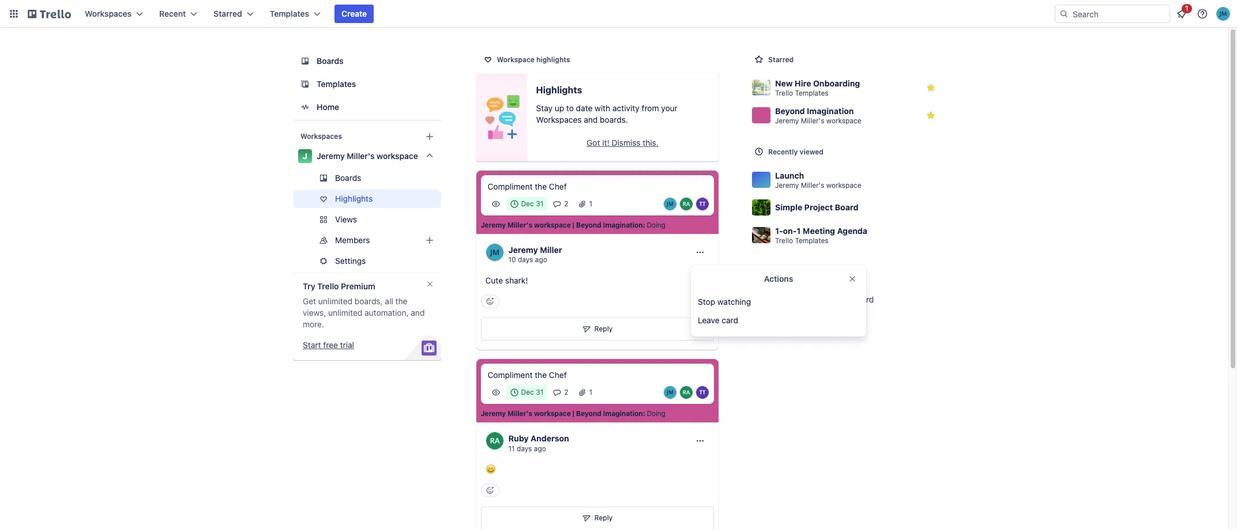 Task type: locate. For each thing, give the bounding box(es) containing it.
templates button
[[263, 5, 328, 23]]

0 vertical spatial reply button
[[481, 318, 714, 341]]

beyond
[[775, 106, 805, 116], [576, 221, 602, 230], [576, 410, 602, 419]]

|
[[573, 221, 575, 230], [573, 410, 575, 419]]

1-
[[775, 226, 783, 236]]

stop watching
[[698, 297, 751, 307]]

0 vertical spatial highlights
[[536, 85, 582, 95]]

1 compliment from the top
[[488, 182, 533, 192]]

2 2 from the top
[[565, 389, 569, 397]]

jeremy miller 10 days ago
[[509, 245, 563, 265]]

2 vertical spatial trello
[[317, 282, 339, 291]]

ago inside "ruby anderson 11 days ago"
[[534, 445, 546, 453]]

days right 10
[[518, 256, 533, 265]]

1 vertical spatial ago
[[534, 445, 546, 453]]

1 vertical spatial and
[[411, 308, 425, 318]]

0 vertical spatial the
[[535, 182, 547, 192]]

home link
[[293, 97, 441, 118]]

0 vertical spatial dec 31
[[521, 200, 544, 208]]

open information menu image
[[1198, 8, 1209, 20]]

stay up to date with activity from your workspaces and boards.
[[536, 103, 678, 125]]

and down date
[[584, 115, 598, 125]]

1 notification image
[[1176, 7, 1189, 21]]

2 doing from the top
[[647, 410, 666, 419]]

31 up anderson
[[536, 389, 544, 397]]

miller's up the "viewed"
[[801, 116, 825, 125]]

templates up board image
[[270, 9, 309, 18]]

0 horizontal spatial workspaces
[[85, 9, 132, 18]]

1 boards link from the top
[[293, 51, 441, 72]]

jeremy up 10
[[509, 245, 538, 255]]

0 horizontal spatial create
[[342, 9, 367, 18]]

0 vertical spatial ago
[[535, 256, 548, 265]]

beyond imagination link
[[576, 221, 643, 230], [576, 410, 643, 419]]

workspaces button
[[78, 5, 150, 23]]

highlights
[[536, 85, 582, 95], [335, 194, 373, 204]]

1 jeremy miller's workspace | beyond imagination : doing from the top
[[481, 221, 666, 230]]

1 vertical spatial trello
[[775, 236, 793, 245]]

0 vertical spatial imagination
[[807, 106, 854, 116]]

leave card
[[698, 316, 738, 326]]

add image
[[423, 234, 437, 248]]

31 up the miller
[[536, 200, 544, 208]]

jeremy miller's workspace | beyond imagination : doing up the miller
[[481, 221, 666, 230]]

0 vertical spatial boards
[[317, 56, 343, 66]]

0 vertical spatial dec
[[521, 200, 534, 208]]

leave
[[698, 316, 720, 326]]

get
[[303, 297, 316, 306]]

doing for miller
[[647, 221, 666, 230]]

boards
[[317, 56, 343, 66], [335, 173, 361, 183]]

got it! dismiss this.
[[587, 138, 659, 148]]

starred up new
[[768, 55, 794, 64]]

1 horizontal spatial workspaces
[[300, 132, 342, 141]]

2 compliment the chef from the top
[[488, 371, 567, 380]]

0 vertical spatial create
[[342, 9, 367, 18]]

jeremy miller's workspace | beyond imagination : doing
[[481, 221, 666, 230], [481, 410, 666, 419]]

starred
[[214, 9, 242, 18], [768, 55, 794, 64]]

0 vertical spatial compliment the chef
[[488, 182, 567, 192]]

0 vertical spatial workspaces
[[85, 9, 132, 18]]

jeremy up recently at top right
[[775, 116, 799, 125]]

0 vertical spatial days
[[518, 256, 533, 265]]

1 horizontal spatial starred
[[768, 55, 794, 64]]

1
[[590, 200, 593, 208], [797, 226, 801, 236], [590, 389, 593, 397]]

1 vertical spatial 31
[[536, 389, 544, 397]]

1 beyond imagination link from the top
[[576, 221, 643, 230]]

1 | from the top
[[573, 221, 575, 230]]

1 vertical spatial beyond
[[576, 221, 602, 230]]

jeremy right j on the left top of the page
[[317, 151, 345, 161]]

0 horizontal spatial highlights
[[335, 194, 373, 204]]

stop
[[698, 297, 715, 307]]

1 doing from the top
[[647, 221, 666, 230]]

ago inside "jeremy miller 10 days ago"
[[535, 256, 548, 265]]

1 dec 31 from the top
[[521, 200, 544, 208]]

anderson
[[531, 434, 569, 444]]

0 vertical spatial trello
[[775, 89, 793, 97]]

2 boards link from the top
[[293, 169, 441, 188]]

your
[[662, 103, 678, 113]]

unlimited down boards,
[[328, 308, 362, 318]]

0 vertical spatial unlimited
[[318, 297, 352, 306]]

2 vertical spatial beyond
[[576, 410, 602, 419]]

0 vertical spatial chef
[[549, 182, 567, 192]]

workspace up "highlights" link
[[377, 151, 418, 161]]

trello inside try trello premium get unlimited boards, all the views, unlimited automation, and more.
[[317, 282, 339, 291]]

1 vertical spatial boards
[[335, 173, 361, 183]]

it!
[[603, 138, 610, 148]]

1 vertical spatial the
[[395, 297, 407, 306]]

2 reply from the top
[[595, 514, 613, 523]]

2 vertical spatial workspaces
[[300, 132, 342, 141]]

reply button
[[481, 318, 714, 341], [481, 507, 714, 530]]

ago down the miller
[[535, 256, 548, 265]]

1 vertical spatial beyond imagination link
[[576, 410, 643, 419]]

miller's
[[801, 116, 825, 125], [347, 151, 375, 161], [801, 181, 825, 190], [508, 221, 533, 230], [508, 410, 533, 419]]

create inside button
[[342, 9, 367, 18]]

onboarding
[[813, 78, 860, 88]]

workspace down onboarding
[[827, 116, 862, 125]]

create button
[[335, 5, 374, 23]]

automation,
[[364, 308, 409, 318]]

imagination inside beyond imagination jeremy miller's workspace
[[807, 106, 854, 116]]

0 vertical spatial starred
[[214, 9, 242, 18]]

1 31 from the top
[[536, 200, 544, 208]]

: for ruby anderson
[[643, 410, 646, 419]]

days
[[518, 256, 533, 265], [517, 445, 532, 453]]

dec 31 up the miller
[[521, 200, 544, 208]]

0 vertical spatial 2
[[565, 200, 569, 208]]

1 vertical spatial days
[[517, 445, 532, 453]]

beyond imagination link for jeremy miller
[[576, 221, 643, 230]]

1 vertical spatial create
[[775, 295, 800, 305]]

1 vertical spatial reply
[[595, 514, 613, 523]]

2 : from the top
[[643, 410, 646, 419]]

| for anderson
[[573, 410, 575, 419]]

1 vertical spatial highlights
[[335, 194, 373, 204]]

dec for ruby
[[521, 389, 534, 397]]

the inside try trello premium get unlimited boards, all the views, unlimited automation, and more.
[[395, 297, 407, 306]]

boards right board image
[[317, 56, 343, 66]]

beyond for anderson
[[576, 410, 602, 419]]

create a workspace image
[[423, 130, 437, 144]]

2 for jeremy miller
[[565, 200, 569, 208]]

boards link for views
[[293, 169, 441, 188]]

got it! dismiss this. button
[[536, 134, 710, 152]]

1 vertical spatial dec
[[521, 389, 534, 397]]

2 dec from the top
[[521, 389, 534, 397]]

boards,
[[355, 297, 383, 306]]

1 horizontal spatial and
[[584, 115, 598, 125]]

1 vertical spatial compliment the chef
[[488, 371, 567, 380]]

1 horizontal spatial highlights
[[536, 85, 582, 95]]

1 vertical spatial workspaces
[[536, 115, 582, 125]]

highlights up up
[[536, 85, 582, 95]]

activity
[[613, 103, 640, 113]]

try
[[303, 282, 315, 291]]

jeremy up grinning icon
[[481, 410, 506, 419]]

miller's up simple project board
[[801, 181, 825, 190]]

recent button
[[152, 5, 204, 23]]

premium
[[341, 282, 375, 291]]

workspace inside launch jeremy miller's workspace
[[827, 181, 862, 190]]

beyond imagination jeremy miller's workspace
[[775, 106, 862, 125]]

1 vertical spatial chef
[[549, 371, 567, 380]]

1 vertical spatial boards link
[[293, 169, 441, 188]]

trello down 1-
[[775, 236, 793, 245]]

templates down the meeting on the top
[[795, 236, 829, 245]]

2 vertical spatial imagination
[[603, 410, 643, 419]]

1 chef from the top
[[549, 182, 567, 192]]

board
[[853, 295, 874, 305]]

1 horizontal spatial create
[[775, 295, 800, 305]]

0 horizontal spatial workspace
[[497, 55, 535, 64]]

workspaces inside dropdown button
[[85, 9, 132, 18]]

1 vertical spatial doing
[[647, 410, 666, 419]]

1 vertical spatial imagination
[[603, 221, 643, 230]]

boards up "highlights" link
[[335, 173, 361, 183]]

2 | from the top
[[573, 410, 575, 419]]

dec
[[521, 200, 534, 208], [521, 389, 534, 397]]

11
[[509, 445, 515, 453]]

and right automation,
[[411, 308, 425, 318]]

board image
[[298, 54, 312, 68]]

simple
[[775, 203, 803, 212]]

0 vertical spatial doing
[[647, 221, 666, 230]]

2 dec 31 from the top
[[521, 389, 544, 397]]

simple project board link
[[748, 194, 945, 222]]

boards link up "highlights" link
[[293, 169, 441, 188]]

0 vertical spatial boards link
[[293, 51, 441, 72]]

workspace right a
[[809, 295, 850, 305]]

boards link
[[293, 51, 441, 72], [293, 169, 441, 188]]

2 chef from the top
[[549, 371, 567, 380]]

boards link up templates link
[[293, 51, 441, 72]]

launch
[[775, 171, 804, 180]]

0 vertical spatial reply
[[595, 325, 613, 334]]

days down ruby
[[517, 445, 532, 453]]

compliment
[[488, 182, 533, 192], [488, 371, 533, 380]]

2 reply button from the top
[[481, 507, 714, 530]]

days for jeremy
[[518, 256, 533, 265]]

highlights up views
[[335, 194, 373, 204]]

1 compliment the chef from the top
[[488, 182, 567, 192]]

1 horizontal spatial workspace
[[809, 295, 850, 305]]

| for miller
[[573, 221, 575, 230]]

days inside "jeremy miller 10 days ago"
[[518, 256, 533, 265]]

1 vertical spatial starred
[[768, 55, 794, 64]]

workspace inside "button"
[[809, 295, 850, 305]]

add reaction image
[[481, 484, 500, 498]]

jeremy miller's workspace | beyond imagination : doing up anderson
[[481, 410, 666, 419]]

2 vertical spatial 1
[[590, 389, 593, 397]]

and inside try trello premium get unlimited boards, all the views, unlimited automation, and more.
[[411, 308, 425, 318]]

1 : from the top
[[643, 221, 646, 230]]

a
[[802, 295, 807, 305]]

boards for home
[[317, 56, 343, 66]]

31 for miller
[[536, 200, 544, 208]]

2 horizontal spatial workspaces
[[536, 115, 582, 125]]

recently
[[768, 148, 798, 156]]

starred right recent dropdown button
[[214, 9, 242, 18]]

date
[[576, 103, 593, 113]]

1 reply from the top
[[595, 325, 613, 334]]

1 vertical spatial :
[[643, 410, 646, 419]]

workspace
[[497, 55, 535, 64], [809, 295, 850, 305]]

and
[[584, 115, 598, 125], [411, 308, 425, 318]]

dec 31
[[521, 200, 544, 208], [521, 389, 544, 397]]

2 beyond imagination link from the top
[[576, 410, 643, 419]]

1 vertical spatial workspace
[[809, 295, 850, 305]]

days inside "ruby anderson 11 days ago"
[[517, 445, 532, 453]]

2 compliment from the top
[[488, 371, 533, 380]]

1 inside 1-on-1 meeting agenda trello templates
[[797, 226, 801, 236]]

the
[[535, 182, 547, 192], [395, 297, 407, 306], [535, 371, 547, 380]]

0 vertical spatial and
[[584, 115, 598, 125]]

beyond for miller
[[576, 221, 602, 230]]

1 vertical spatial dec 31
[[521, 389, 544, 397]]

templates inside popup button
[[270, 9, 309, 18]]

meeting
[[803, 226, 835, 236]]

add reaction image
[[481, 295, 500, 309]]

dec up ruby
[[521, 389, 534, 397]]

workspace up board
[[827, 181, 862, 190]]

miller's up ruby
[[508, 410, 533, 419]]

jeremy inside "jeremy miller 10 days ago"
[[509, 245, 538, 255]]

beyond inside beyond imagination jeremy miller's workspace
[[775, 106, 805, 116]]

miller
[[540, 245, 563, 255]]

1 dec from the top
[[521, 200, 534, 208]]

trello right the try
[[317, 282, 339, 291]]

0 vertical spatial :
[[643, 221, 646, 230]]

trello inside 1-on-1 meeting agenda trello templates
[[775, 236, 793, 245]]

1 vertical spatial reply button
[[481, 507, 714, 530]]

stay
[[536, 103, 553, 113]]

with
[[595, 103, 611, 113]]

1 vertical spatial 1
[[797, 226, 801, 236]]

0 vertical spatial 1
[[590, 200, 593, 208]]

jeremy down launch
[[775, 181, 799, 190]]

workspace left highlights
[[497, 55, 535, 64]]

0 vertical spatial beyond
[[775, 106, 805, 116]]

beyond imagination link for ruby anderson
[[576, 410, 643, 419]]

2 vertical spatial the
[[535, 371, 547, 380]]

dec up "jeremy miller 10 days ago"
[[521, 200, 534, 208]]

jeremy
[[775, 116, 799, 125], [317, 151, 345, 161], [775, 181, 799, 190], [481, 221, 506, 230], [509, 245, 538, 255], [481, 410, 506, 419]]

1 2 from the top
[[565, 200, 569, 208]]

dec 31 up ruby
[[521, 389, 544, 397]]

jeremy up cute
[[481, 221, 506, 230]]

0 horizontal spatial starred
[[214, 9, 242, 18]]

ago
[[535, 256, 548, 265], [534, 445, 546, 453]]

1 vertical spatial jeremy miller's workspace | beyond imagination : doing
[[481, 410, 666, 419]]

1 vertical spatial |
[[573, 410, 575, 419]]

trello down new
[[775, 89, 793, 97]]

home
[[317, 102, 339, 112]]

0 vertical spatial |
[[573, 221, 575, 230]]

create a workspace board button
[[748, 286, 945, 314]]

2 31 from the top
[[536, 389, 544, 397]]

workspace inside beyond imagination jeremy miller's workspace
[[827, 116, 862, 125]]

miller's inside beyond imagination jeremy miller's workspace
[[801, 116, 825, 125]]

jeremy inside beyond imagination jeremy miller's workspace
[[775, 116, 799, 125]]

chef for jeremy miller
[[549, 182, 567, 192]]

1 reply button from the top
[[481, 318, 714, 341]]

0 vertical spatial beyond imagination link
[[576, 221, 643, 230]]

chef
[[549, 182, 567, 192], [549, 371, 567, 380]]

unlimited
[[318, 297, 352, 306], [328, 308, 362, 318]]

more.
[[303, 320, 324, 330]]

2 jeremy miller's workspace | beyond imagination : doing from the top
[[481, 410, 666, 419]]

trial
[[340, 341, 354, 350]]

1 vertical spatial 2
[[565, 389, 569, 397]]

0 vertical spatial jeremy miller's workspace | beyond imagination : doing
[[481, 221, 666, 230]]

create inside "button"
[[775, 295, 800, 305]]

1 vertical spatial compliment
[[488, 371, 533, 380]]

0 vertical spatial compliment
[[488, 182, 533, 192]]

unlimited up views, at the left bottom
[[318, 297, 352, 306]]

click to unstar beyond imagination. it will be removed from your starred list. image
[[925, 110, 937, 121]]

compliment the chef
[[488, 182, 567, 192], [488, 371, 567, 380]]

ago down anderson
[[534, 445, 546, 453]]

0 horizontal spatial and
[[411, 308, 425, 318]]

templates down hire
[[795, 89, 829, 97]]

0 vertical spatial 31
[[536, 200, 544, 208]]

jeremy miller's workspace | beyond imagination : doing for jeremy miller
[[481, 221, 666, 230]]



Task type: vqa. For each thing, say whether or not it's contained in the screenshot.
the Agenda
yes



Task type: describe. For each thing, give the bounding box(es) containing it.
0 vertical spatial workspace
[[497, 55, 535, 64]]

views
[[335, 215, 357, 225]]

stop watching link
[[691, 293, 867, 312]]

doing for anderson
[[647, 410, 666, 419]]

highlights link
[[293, 190, 441, 208]]

create for create
[[342, 9, 367, 18]]

1 for jeremy miller
[[590, 200, 593, 208]]

templates up home
[[317, 79, 356, 89]]

workspace up the miller
[[534, 221, 571, 230]]

starred inside popup button
[[214, 9, 242, 18]]

try trello premium get unlimited boards, all the views, unlimited automation, and more.
[[303, 282, 425, 330]]

workspace highlights
[[497, 55, 571, 64]]

dec for jeremy
[[521, 200, 534, 208]]

back to home image
[[28, 5, 71, 23]]

10
[[509, 256, 516, 265]]

dismiss
[[612, 138, 641, 148]]

start free trial button
[[303, 340, 354, 351]]

compliment the chef for jeremy
[[488, 182, 567, 192]]

members link
[[293, 231, 441, 250]]

and inside stay up to date with activity from your workspaces and boards.
[[584, 115, 598, 125]]

views,
[[303, 308, 326, 318]]

templates inside 1-on-1 meeting agenda trello templates
[[795, 236, 829, 245]]

templates link
[[293, 74, 441, 95]]

imagination for miller
[[603, 221, 643, 230]]

search image
[[1060, 9, 1069, 18]]

compliment the chef for ruby
[[488, 371, 567, 380]]

the for ruby
[[535, 371, 547, 380]]

compliment for ruby
[[488, 371, 533, 380]]

click to unstar new hire onboarding. it will be removed from your starred list. image
[[925, 82, 937, 93]]

ruby anderson 11 days ago
[[509, 434, 569, 453]]

primary element
[[0, 0, 1238, 28]]

recent
[[159, 9, 186, 18]]

highlights
[[537, 55, 571, 64]]

dec 31 for ruby
[[521, 389, 544, 397]]

ago for anderson
[[534, 445, 546, 453]]

recently viewed
[[768, 148, 824, 156]]

hire
[[795, 78, 812, 88]]

actions
[[764, 274, 793, 284]]

chef for ruby anderson
[[549, 371, 567, 380]]

starred button
[[207, 5, 261, 23]]

up
[[555, 103, 565, 113]]

simple project board
[[775, 203, 859, 212]]

miller's inside launch jeremy miller's workspace
[[801, 181, 825, 190]]

create a workspace board
[[775, 295, 874, 305]]

template board image
[[298, 77, 312, 91]]

all
[[385, 297, 393, 306]]

got
[[587, 138, 600, 148]]

miller's up "jeremy miller 10 days ago"
[[508, 221, 533, 230]]

: for jeremy miller
[[643, 221, 646, 230]]

settings
[[335, 256, 366, 266]]

leave card link
[[691, 312, 867, 330]]

agenda
[[837, 226, 868, 236]]

boards link for home
[[293, 51, 441, 72]]

ago for miller
[[535, 256, 548, 265]]

31 for anderson
[[536, 389, 544, 397]]

views link
[[293, 211, 441, 229]]

dec 31 for jeremy
[[521, 200, 544, 208]]

trello inside new hire onboarding trello templates
[[775, 89, 793, 97]]

free
[[323, 341, 338, 350]]

cute
[[486, 276, 503, 286]]

templates inside new hire onboarding trello templates
[[795, 89, 829, 97]]

board
[[835, 203, 859, 212]]

links
[[755, 268, 772, 276]]

reply for anderson
[[595, 514, 613, 523]]

new
[[775, 78, 793, 88]]

new hire onboarding trello templates
[[775, 78, 860, 97]]

project
[[805, 203, 833, 212]]

this.
[[643, 138, 659, 148]]

Search field
[[1069, 5, 1170, 23]]

shark!
[[505, 276, 528, 286]]

reply button for ruby anderson
[[481, 507, 714, 530]]

to
[[567, 103, 574, 113]]

members
[[335, 235, 370, 245]]

jeremy miller's workspace | beyond imagination : doing for ruby anderson
[[481, 410, 666, 419]]

j
[[303, 151, 307, 161]]

jeremy miller (jeremymiller198) image
[[1217, 7, 1231, 21]]

watching
[[718, 297, 751, 307]]

compliment for jeremy
[[488, 182, 533, 192]]

2 for ruby anderson
[[565, 389, 569, 397]]

imagination for anderson
[[603, 410, 643, 419]]

1 vertical spatial unlimited
[[328, 308, 362, 318]]

1-on-1 meeting agenda trello templates
[[775, 226, 868, 245]]

miller's up "highlights" link
[[347, 151, 375, 161]]

on-
[[783, 226, 797, 236]]

card
[[722, 316, 738, 326]]

start
[[303, 341, 321, 350]]

workspace up anderson
[[534, 410, 571, 419]]

boards.
[[600, 115, 628, 125]]

home image
[[298, 100, 312, 114]]

1 for ruby anderson
[[590, 389, 593, 397]]

from
[[642, 103, 659, 113]]

grinning image
[[486, 465, 496, 475]]

reply for miller
[[595, 325, 613, 334]]

settings link
[[293, 252, 441, 271]]

ruby
[[509, 434, 529, 444]]

workspaces inside stay up to date with activity from your workspaces and boards.
[[536, 115, 582, 125]]

cute shark!
[[486, 276, 528, 286]]

create for create a workspace board
[[775, 295, 800, 305]]

the for jeremy
[[535, 182, 547, 192]]

reply button for jeremy miller
[[481, 318, 714, 341]]

jeremy inside launch jeremy miller's workspace
[[775, 181, 799, 190]]

start free trial
[[303, 341, 354, 350]]

jeremy miller's workspace
[[317, 151, 418, 161]]

boards for views
[[335, 173, 361, 183]]

viewed
[[800, 148, 824, 156]]

launch jeremy miller's workspace
[[775, 171, 862, 190]]

days for ruby
[[517, 445, 532, 453]]



